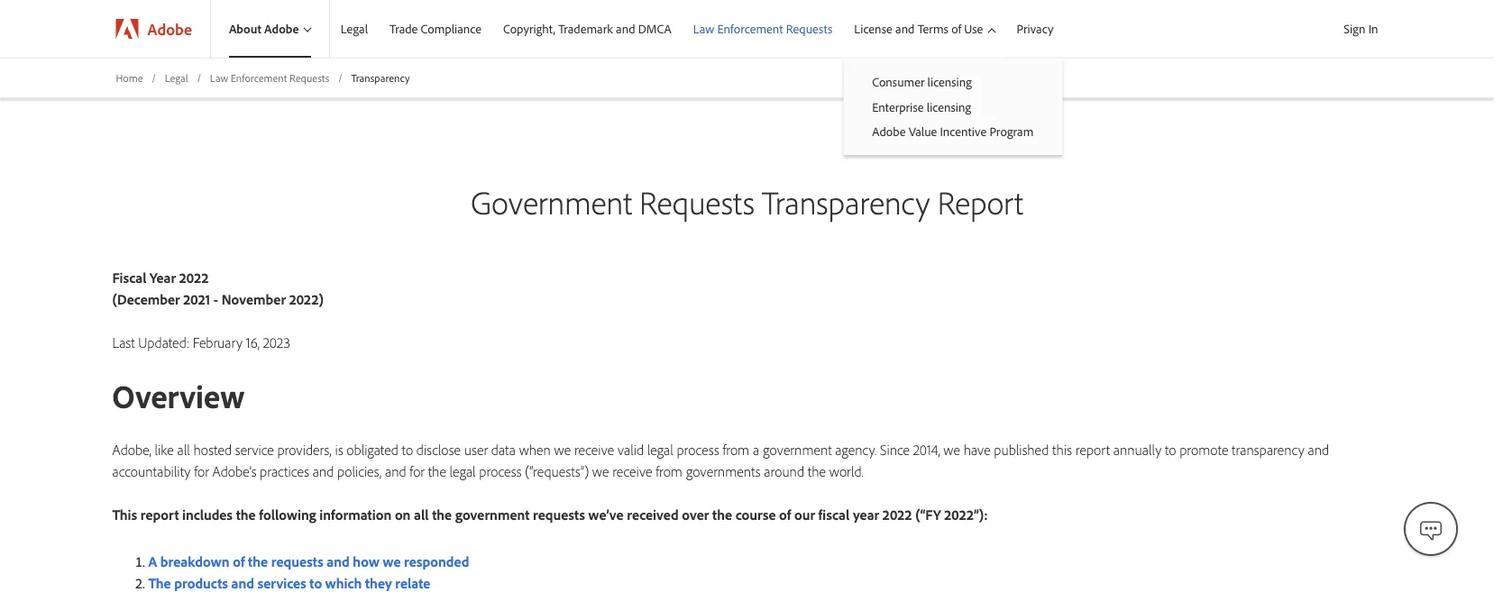 Task type: vqa. For each thing, say whether or not it's contained in the screenshot.
the top circled checkmark bullet point icon
no



Task type: locate. For each thing, give the bounding box(es) containing it.
0 vertical spatial licensing
[[928, 74, 972, 90]]

0 vertical spatial 2022
[[179, 268, 209, 287]]

for
[[194, 462, 209, 480], [410, 462, 425, 480]]

2022 inside fiscal year 2022 (december 2021 - november 2022)
[[179, 268, 209, 287]]

to
[[402, 441, 413, 459], [1166, 441, 1177, 459], [310, 574, 322, 592]]

legal link
[[330, 0, 379, 58], [165, 70, 188, 86]]

licensing
[[928, 74, 972, 90], [927, 99, 972, 115]]

0 vertical spatial process
[[677, 441, 720, 459]]

of right the breakdown
[[233, 552, 245, 571]]

about adobe
[[229, 21, 299, 37]]

0 horizontal spatial for
[[194, 462, 209, 480]]

legal right 'valid'
[[647, 441, 674, 459]]

to down a breakdown of the requests and how we responded link at left bottom
[[310, 574, 322, 592]]

received
[[627, 506, 679, 524]]

0 vertical spatial government
[[763, 441, 832, 459]]

1 horizontal spatial report
[[1076, 441, 1111, 459]]

sign in
[[1344, 21, 1379, 37]]

1 horizontal spatial legal link
[[330, 0, 379, 58]]

value
[[909, 124, 938, 140]]

the up services
[[248, 552, 268, 571]]

license and terms of use button
[[844, 0, 1006, 58]]

we up we've
[[593, 462, 609, 480]]

1 horizontal spatial law
[[694, 21, 715, 37]]

0 vertical spatial report
[[1076, 441, 1111, 459]]

0 vertical spatial legal link
[[330, 0, 379, 58]]

2 horizontal spatial requests
[[786, 21, 833, 37]]

0 horizontal spatial transparency
[[351, 71, 410, 84]]

law down about adobe popup button
[[210, 71, 228, 84]]

receive left 'valid'
[[575, 441, 615, 459]]

of left use on the top
[[952, 21, 962, 37]]

1 vertical spatial requests
[[271, 552, 323, 571]]

practices
[[260, 462, 309, 480]]

data
[[491, 441, 516, 459]]

2022
[[179, 268, 209, 287], [883, 506, 913, 524]]

1 vertical spatial law enforcement requests
[[210, 71, 329, 84]]

1 horizontal spatial legal
[[341, 21, 368, 37]]

legal link right home link
[[165, 70, 188, 86]]

enterprise
[[873, 99, 924, 115]]

november
[[222, 290, 286, 308]]

law right dmca
[[694, 21, 715, 37]]

for down disclose
[[410, 462, 425, 480]]

we up "they"
[[383, 552, 401, 571]]

copyright,
[[503, 21, 556, 37]]

use
[[965, 21, 984, 37]]

2 horizontal spatial of
[[952, 21, 962, 37]]

0 horizontal spatial law
[[210, 71, 228, 84]]

0 vertical spatial law
[[694, 21, 715, 37]]

legal
[[647, 441, 674, 459], [450, 462, 476, 480]]

valid
[[618, 441, 644, 459]]

all right like
[[177, 441, 190, 459]]

0 horizontal spatial enforcement
[[231, 71, 287, 84]]

when
[[519, 441, 551, 459]]

1 vertical spatial legal
[[165, 71, 188, 84]]

of left our
[[780, 506, 791, 524]]

0 horizontal spatial report
[[141, 506, 179, 524]]

government
[[763, 441, 832, 459], [455, 506, 530, 524]]

and left services
[[231, 574, 254, 592]]

0 vertical spatial legal
[[341, 21, 368, 37]]

1 horizontal spatial adobe
[[264, 21, 299, 37]]

2022"):
[[945, 506, 988, 524]]

("fy
[[916, 506, 942, 524]]

of inside the a breakdown of the requests and how we responded the products and services to which they relate
[[233, 552, 245, 571]]

service
[[235, 441, 274, 459]]

to right annually on the right
[[1166, 441, 1177, 459]]

0 vertical spatial requests
[[533, 506, 585, 524]]

0 vertical spatial of
[[952, 21, 962, 37]]

-
[[214, 290, 218, 308]]

from up received
[[656, 462, 683, 480]]

user
[[464, 441, 488, 459]]

requests inside the a breakdown of the requests and how we responded the products and services to which they relate
[[271, 552, 323, 571]]

1 vertical spatial receive
[[613, 462, 653, 480]]

0 vertical spatial law enforcement requests link
[[683, 0, 844, 58]]

legal right 'home'
[[165, 71, 188, 84]]

law
[[694, 21, 715, 37], [210, 71, 228, 84]]

1 for from the left
[[194, 462, 209, 480]]

on
[[395, 506, 411, 524]]

2 horizontal spatial to
[[1166, 441, 1177, 459]]

2022 left ("fy at bottom right
[[883, 506, 913, 524]]

adobe left 'about'
[[147, 18, 192, 39]]

since
[[880, 441, 910, 459]]

requests down ("requests")
[[533, 506, 585, 524]]

0 horizontal spatial adobe
[[147, 18, 192, 39]]

they
[[365, 574, 392, 592]]

government up around
[[763, 441, 832, 459]]

legal down 'user'
[[450, 462, 476, 480]]

1 vertical spatial enforcement
[[231, 71, 287, 84]]

0 vertical spatial from
[[723, 441, 750, 459]]

adobe down the enterprise
[[873, 124, 906, 140]]

0 horizontal spatial from
[[656, 462, 683, 480]]

1 horizontal spatial transparency
[[762, 182, 930, 223]]

2 horizontal spatial adobe
[[873, 124, 906, 140]]

we inside the a breakdown of the requests and how we responded the products and services to which they relate
[[383, 552, 401, 571]]

license and terms of use
[[855, 21, 984, 37]]

privacy link
[[1006, 0, 1065, 58]]

1 horizontal spatial law enforcement requests
[[694, 21, 833, 37]]

the
[[428, 462, 446, 480], [808, 462, 826, 480], [236, 506, 256, 524], [432, 506, 452, 524], [713, 506, 733, 524], [248, 552, 268, 571]]

0 vertical spatial enforcement
[[718, 21, 783, 37]]

government down data
[[455, 506, 530, 524]]

1 vertical spatial licensing
[[927, 99, 972, 115]]

dmca
[[639, 21, 672, 37]]

disclose
[[417, 441, 461, 459]]

process down data
[[479, 462, 522, 480]]

all
[[177, 441, 190, 459], [414, 506, 429, 524]]

enterprise licensing
[[873, 99, 972, 115]]

adobe
[[147, 18, 192, 39], [264, 21, 299, 37], [873, 124, 906, 140]]

requests
[[533, 506, 585, 524], [271, 552, 323, 571]]

0 horizontal spatial legal link
[[165, 70, 188, 86]]

1 horizontal spatial government
[[763, 441, 832, 459]]

trade compliance
[[390, 21, 482, 37]]

requests up the products and services to which they relate link
[[271, 552, 323, 571]]

1 horizontal spatial requests
[[533, 506, 585, 524]]

1 horizontal spatial law enforcement requests link
[[683, 0, 844, 58]]

a
[[753, 441, 760, 459]]

0 horizontal spatial all
[[177, 441, 190, 459]]

this
[[1053, 441, 1073, 459]]

of
[[952, 21, 962, 37], [780, 506, 791, 524], [233, 552, 245, 571]]

consumer licensing
[[873, 74, 972, 90]]

0 vertical spatial law enforcement requests
[[694, 21, 833, 37]]

1 horizontal spatial of
[[780, 506, 791, 524]]

1 horizontal spatial for
[[410, 462, 425, 480]]

all inside "adobe, like all hosted service providers, is obligated to disclose user data when we receive valid legal process from a government agency. since 2014, we have published this report annually to promote transparency and accountability for adobe's practices and policies, and for the legal process ("requests") we receive from governments around the world."
[[177, 441, 190, 459]]

incentive
[[940, 124, 987, 140]]

0 horizontal spatial government
[[455, 506, 530, 524]]

this
[[112, 506, 137, 524]]

2 vertical spatial of
[[233, 552, 245, 571]]

from left a at the bottom right of the page
[[723, 441, 750, 459]]

process up governments
[[677, 441, 720, 459]]

1 horizontal spatial all
[[414, 506, 429, 524]]

trademark
[[559, 21, 613, 37]]

1 vertical spatial 2022
[[883, 506, 913, 524]]

legal link left 'trade'
[[330, 0, 379, 58]]

0 horizontal spatial requests
[[290, 71, 329, 84]]

adobe right 'about'
[[264, 21, 299, 37]]

a
[[148, 552, 157, 571]]

2022 up 2021
[[179, 268, 209, 287]]

1 vertical spatial legal link
[[165, 70, 188, 86]]

group
[[844, 58, 1063, 155]]

licensing down consumer licensing link
[[927, 99, 972, 115]]

for down "hosted" at bottom left
[[194, 462, 209, 480]]

1 vertical spatial all
[[414, 506, 429, 524]]

licensing for consumer licensing
[[928, 74, 972, 90]]

receive
[[575, 441, 615, 459], [613, 462, 653, 480]]

0 horizontal spatial requests
[[271, 552, 323, 571]]

1 vertical spatial government
[[455, 506, 530, 524]]

government inside "adobe, like all hosted service providers, is obligated to disclose user data when we receive valid legal process from a government agency. since 2014, we have published this report annually to promote transparency and accountability for adobe's practices and policies, and for the legal process ("requests") we receive from governments around the world."
[[763, 441, 832, 459]]

0 vertical spatial requests
[[786, 21, 833, 37]]

2021
[[183, 290, 210, 308]]

legal left 'trade'
[[341, 21, 368, 37]]

february
[[193, 333, 243, 351]]

and left the terms
[[896, 21, 915, 37]]

0 vertical spatial receive
[[575, 441, 615, 459]]

1 horizontal spatial enforcement
[[718, 21, 783, 37]]

to left disclose
[[402, 441, 413, 459]]

1 vertical spatial requests
[[290, 71, 329, 84]]

sign in button
[[1341, 14, 1383, 44]]

law enforcement requests link
[[683, 0, 844, 58], [210, 70, 329, 86]]

0 horizontal spatial process
[[479, 462, 522, 480]]

1 vertical spatial transparency
[[762, 182, 930, 223]]

transparency
[[351, 71, 410, 84], [762, 182, 930, 223]]

licensing for enterprise licensing
[[927, 99, 972, 115]]

("requests")
[[525, 462, 589, 480]]

1 vertical spatial report
[[141, 506, 179, 524]]

0 horizontal spatial legal
[[450, 462, 476, 480]]

consumer licensing link
[[844, 69, 1063, 94]]

report
[[938, 182, 1024, 223]]

last updated: february 16, 2023
[[112, 333, 290, 351]]

licensing up enterprise licensing link
[[928, 74, 972, 90]]

0 horizontal spatial to
[[310, 574, 322, 592]]

0 horizontal spatial 2022
[[179, 268, 209, 287]]

how
[[353, 552, 380, 571]]

receive down 'valid'
[[613, 462, 653, 480]]

0 horizontal spatial of
[[233, 552, 245, 571]]

2 vertical spatial requests
[[640, 182, 755, 223]]

0 vertical spatial legal
[[647, 441, 674, 459]]

0 vertical spatial all
[[177, 441, 190, 459]]

terms
[[918, 21, 949, 37]]

adobe, like all hosted service providers, is obligated to disclose user data when we receive valid legal process from a government agency. since 2014, we have published this report annually to promote transparency and accountability for adobe's practices and policies, and for the legal process ("requests") we receive from governments around the world.
[[112, 441, 1330, 480]]

1 vertical spatial law enforcement requests link
[[210, 70, 329, 86]]

1 horizontal spatial requests
[[640, 182, 755, 223]]

all right on
[[414, 506, 429, 524]]

the down disclose
[[428, 462, 446, 480]]

1 vertical spatial from
[[656, 462, 683, 480]]



Task type: describe. For each thing, give the bounding box(es) containing it.
consumer
[[873, 74, 925, 90]]

privacy
[[1017, 20, 1054, 36]]

a breakdown of the requests and how we responded the products and services to which they relate
[[148, 552, 469, 592]]

adobe inside popup button
[[264, 21, 299, 37]]

trade compliance link
[[379, 0, 493, 58]]

promote
[[1180, 441, 1229, 459]]

which
[[325, 574, 362, 592]]

(december
[[112, 290, 180, 308]]

1 vertical spatial of
[[780, 506, 791, 524]]

adobe link
[[98, 0, 210, 58]]

our
[[795, 506, 815, 524]]

around
[[764, 462, 805, 480]]

published
[[994, 441, 1049, 459]]

1 vertical spatial law
[[210, 71, 228, 84]]

annually
[[1114, 441, 1162, 459]]

fiscal
[[112, 268, 147, 287]]

of inside dropdown button
[[952, 21, 962, 37]]

program
[[990, 124, 1034, 140]]

enterprise licensing link
[[844, 94, 1063, 119]]

adobe value incentive program link
[[844, 119, 1063, 144]]

2023
[[263, 333, 290, 351]]

transparency
[[1232, 441, 1305, 459]]

0 horizontal spatial law enforcement requests link
[[210, 70, 329, 86]]

and down providers,
[[313, 462, 334, 480]]

breakdown
[[160, 552, 230, 571]]

0 horizontal spatial legal
[[165, 71, 188, 84]]

to inside the a breakdown of the requests and how we responded the products and services to which they relate
[[310, 574, 322, 592]]

about
[[229, 21, 262, 37]]

responded
[[404, 552, 469, 571]]

home
[[116, 71, 143, 84]]

relate
[[395, 574, 431, 592]]

we've
[[589, 506, 624, 524]]

services
[[258, 574, 306, 592]]

policies,
[[337, 462, 382, 480]]

16,
[[246, 333, 260, 351]]

and inside dropdown button
[[896, 21, 915, 37]]

last
[[112, 333, 135, 351]]

copyright, trademark and dmca
[[503, 21, 672, 37]]

the inside the a breakdown of the requests and how we responded the products and services to which they relate
[[248, 552, 268, 571]]

the left the world.
[[808, 462, 826, 480]]

government requests transparency report
[[471, 182, 1024, 223]]

fiscal year 2022 (december 2021 - november 2022)
[[112, 268, 324, 308]]

home link
[[116, 70, 143, 86]]

year
[[150, 268, 176, 287]]

following
[[259, 506, 316, 524]]

world.
[[830, 462, 864, 480]]

adobe,
[[112, 441, 151, 459]]

year
[[853, 506, 880, 524]]

over
[[682, 506, 709, 524]]

about adobe button
[[211, 0, 329, 58]]

fiscal
[[819, 506, 850, 524]]

agency.
[[836, 441, 877, 459]]

governments
[[686, 462, 761, 480]]

2014,
[[914, 441, 941, 459]]

1 horizontal spatial from
[[723, 441, 750, 459]]

report inside "adobe, like all hosted service providers, is obligated to disclose user data when we receive valid legal process from a government agency. since 2014, we have published this report annually to promote transparency and accountability for adobe's practices and policies, and for the legal process ("requests") we receive from governments around the world."
[[1076, 441, 1111, 459]]

and up which
[[327, 552, 350, 571]]

2 for from the left
[[410, 462, 425, 480]]

overview
[[112, 375, 245, 416]]

0 horizontal spatial law enforcement requests
[[210, 71, 329, 84]]

1 horizontal spatial legal
[[647, 441, 674, 459]]

the products and services to which they relate link
[[148, 574, 431, 592]]

license
[[855, 21, 893, 37]]

is
[[335, 441, 343, 459]]

0 vertical spatial transparency
[[351, 71, 410, 84]]

trade
[[390, 21, 418, 37]]

adobe's
[[213, 462, 257, 480]]

compliance
[[421, 21, 482, 37]]

includes
[[182, 506, 233, 524]]

updated:
[[138, 333, 189, 351]]

the right over
[[713, 506, 733, 524]]

1 horizontal spatial 2022
[[883, 506, 913, 524]]

1 horizontal spatial to
[[402, 441, 413, 459]]

course
[[736, 506, 776, 524]]

like
[[155, 441, 174, 459]]

in
[[1369, 21, 1379, 37]]

the right on
[[432, 506, 452, 524]]

adobe for adobe
[[147, 18, 192, 39]]

the right includes on the bottom
[[236, 506, 256, 524]]

we up ("requests")
[[554, 441, 571, 459]]

this report includes the following information on all the government requests we've received over the course of our fiscal year 2022 ("fy 2022"):
[[112, 506, 988, 524]]

accountability
[[112, 462, 191, 480]]

providers,
[[277, 441, 332, 459]]

and down obligated on the bottom left
[[385, 462, 406, 480]]

government
[[471, 182, 632, 223]]

1 horizontal spatial process
[[677, 441, 720, 459]]

1 vertical spatial process
[[479, 462, 522, 480]]

group containing consumer licensing
[[844, 58, 1063, 155]]

adobe for adobe value incentive program
[[873, 124, 906, 140]]

adobe value incentive program
[[873, 124, 1034, 140]]

and right transparency
[[1309, 441, 1330, 459]]

hosted
[[193, 441, 232, 459]]

sign
[[1344, 21, 1366, 37]]

2022)
[[289, 290, 324, 308]]

1 vertical spatial legal
[[450, 462, 476, 480]]

copyright, trademark and dmca link
[[493, 0, 683, 58]]

we right 2014,
[[944, 441, 961, 459]]

information
[[320, 506, 392, 524]]

and left dmca
[[616, 21, 636, 37]]



